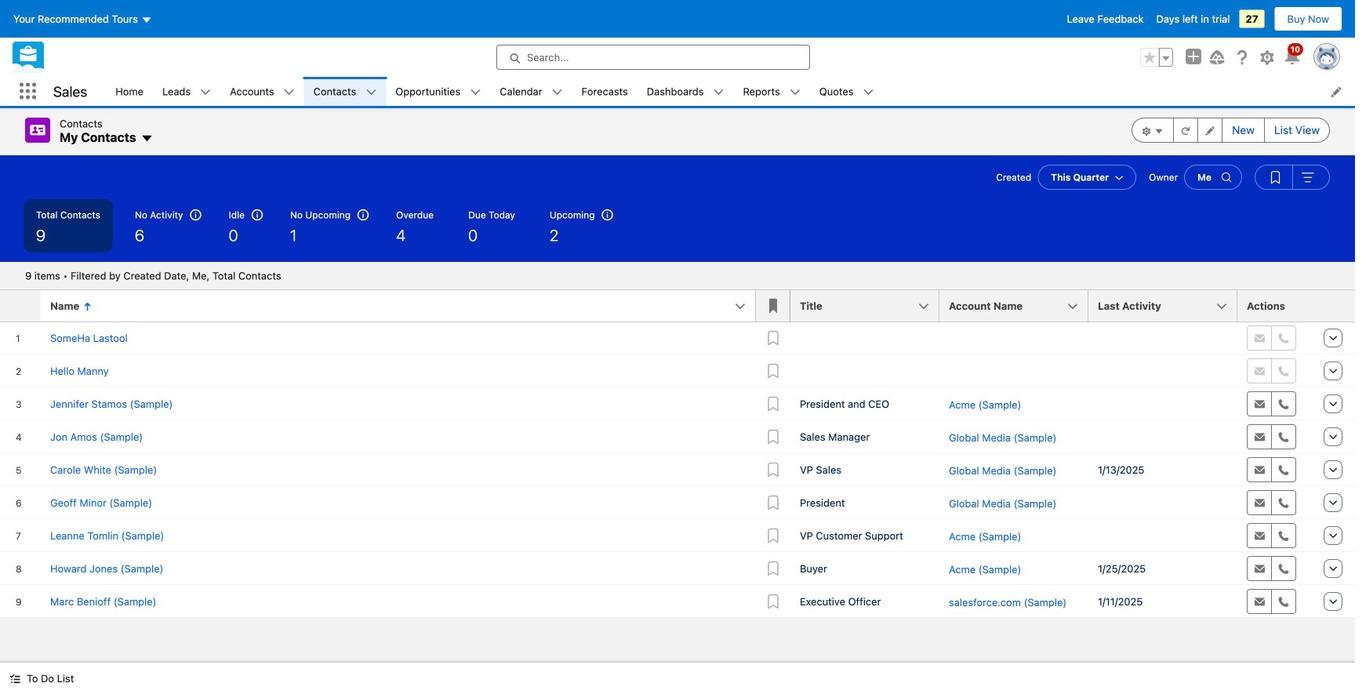 Task type: locate. For each thing, give the bounding box(es) containing it.
4 list item from the left
[[386, 77, 490, 106]]

text default image inside name column header
[[83, 302, 92, 311]]

1 list item from the left
[[153, 77, 220, 106]]

0 vertical spatial group
[[1140, 48, 1173, 67]]

key performance indicators group
[[0, 199, 1355, 262]]

text default image
[[284, 87, 295, 98], [470, 87, 481, 98], [713, 87, 724, 98], [790, 87, 801, 98], [141, 132, 153, 145]]

text default image
[[200, 87, 211, 98], [366, 87, 377, 98], [552, 87, 563, 98], [863, 87, 874, 98], [83, 302, 92, 311], [9, 673, 20, 684]]

important column header
[[756, 290, 791, 322]]

row number column header
[[0, 290, 41, 322]]

grid
[[0, 290, 1355, 619]]

action image
[[1316, 290, 1355, 322]]

7 list item from the left
[[734, 77, 810, 106]]

3 list item from the left
[[304, 77, 386, 106]]

list
[[106, 77, 1355, 106]]

group
[[1140, 48, 1173, 67], [1132, 118, 1330, 143], [1255, 165, 1330, 190]]

status
[[25, 270, 281, 282]]

list item
[[153, 77, 220, 106], [220, 77, 304, 106], [304, 77, 386, 106], [386, 77, 490, 106], [490, 77, 572, 106], [637, 77, 734, 106], [734, 77, 810, 106], [810, 77, 884, 106]]

1 vertical spatial group
[[1132, 118, 1330, 143]]

title column header
[[791, 290, 949, 322]]

cell
[[791, 322, 940, 355], [940, 322, 1089, 355], [1089, 322, 1238, 355], [1089, 420, 1238, 453]]



Task type: vqa. For each thing, say whether or not it's contained in the screenshot.
Recently Viewed grid
no



Task type: describe. For each thing, give the bounding box(es) containing it.
name column header
[[41, 290, 765, 322]]

6 list item from the left
[[637, 77, 734, 106]]

account name column header
[[940, 290, 1098, 322]]

action column header
[[1316, 290, 1355, 322]]

5 list item from the left
[[490, 77, 572, 106]]

2 list item from the left
[[220, 77, 304, 106]]

last activity column header
[[1089, 290, 1247, 322]]

2 vertical spatial group
[[1255, 165, 1330, 190]]

actions column header
[[1238, 290, 1316, 322]]

row number image
[[0, 290, 41, 322]]

8 list item from the left
[[810, 77, 884, 106]]



